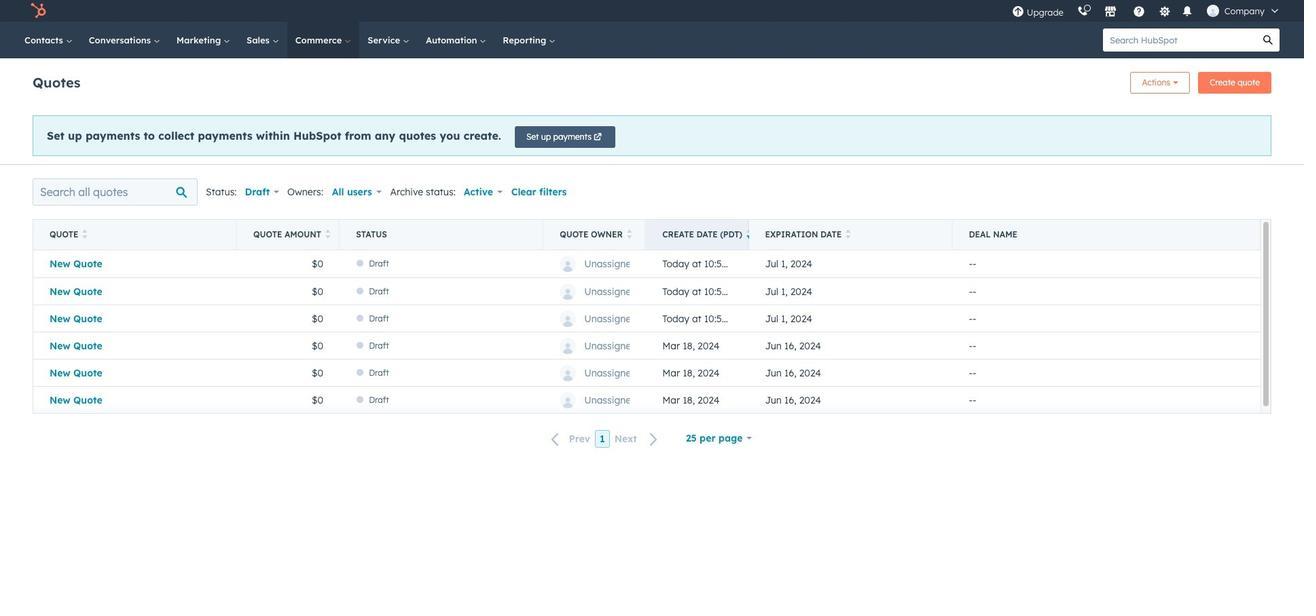 Task type: describe. For each thing, give the bounding box(es) containing it.
1 column header from the left
[[340, 220, 544, 250]]

press to sort. image for 4th press to sort. element from right
[[82, 230, 88, 239]]

pagination navigation
[[543, 431, 666, 449]]

Search HubSpot search field
[[1103, 29, 1257, 52]]

2 column header from the left
[[953, 220, 1261, 250]]



Task type: locate. For each thing, give the bounding box(es) containing it.
page section element
[[0, 58, 1304, 164]]

press to sort. image
[[82, 230, 88, 239], [325, 230, 331, 239], [627, 230, 632, 239]]

1 horizontal spatial column header
[[953, 220, 1261, 250]]

banner
[[33, 68, 1272, 94]]

banner inside page section element
[[33, 68, 1272, 94]]

1 press to sort. image from the left
[[82, 230, 88, 239]]

1 press to sort. element from the left
[[82, 230, 88, 241]]

0 horizontal spatial press to sort. image
[[82, 230, 88, 239]]

Search search field
[[33, 179, 198, 206]]

press to sort. image
[[846, 230, 851, 239]]

2 press to sort. image from the left
[[325, 230, 331, 239]]

press to sort. image for second press to sort. element from right
[[627, 230, 632, 239]]

descending sort. press to sort ascending. element
[[747, 230, 752, 241]]

3 press to sort. image from the left
[[627, 230, 632, 239]]

3 press to sort. element from the left
[[627, 230, 632, 241]]

marketplaces image
[[1105, 6, 1117, 18]]

menu
[[1005, 0, 1288, 22]]

4 press to sort. element from the left
[[846, 230, 851, 241]]

1 horizontal spatial press to sort. image
[[325, 230, 331, 239]]

2 horizontal spatial press to sort. image
[[627, 230, 632, 239]]

column header
[[340, 220, 544, 250], [953, 220, 1261, 250]]

0 horizontal spatial column header
[[340, 220, 544, 250]]

2 press to sort. element from the left
[[325, 230, 331, 241]]

press to sort. element
[[82, 230, 88, 241], [325, 230, 331, 241], [627, 230, 632, 241], [846, 230, 851, 241]]

jacob simon image
[[1207, 5, 1219, 17]]

press to sort. image for third press to sort. element from the right
[[325, 230, 331, 239]]

descending sort. press to sort ascending. image
[[747, 230, 752, 239]]



Task type: vqa. For each thing, say whether or not it's contained in the screenshot.
the "descending sort. press to sort ascending." icon
yes



